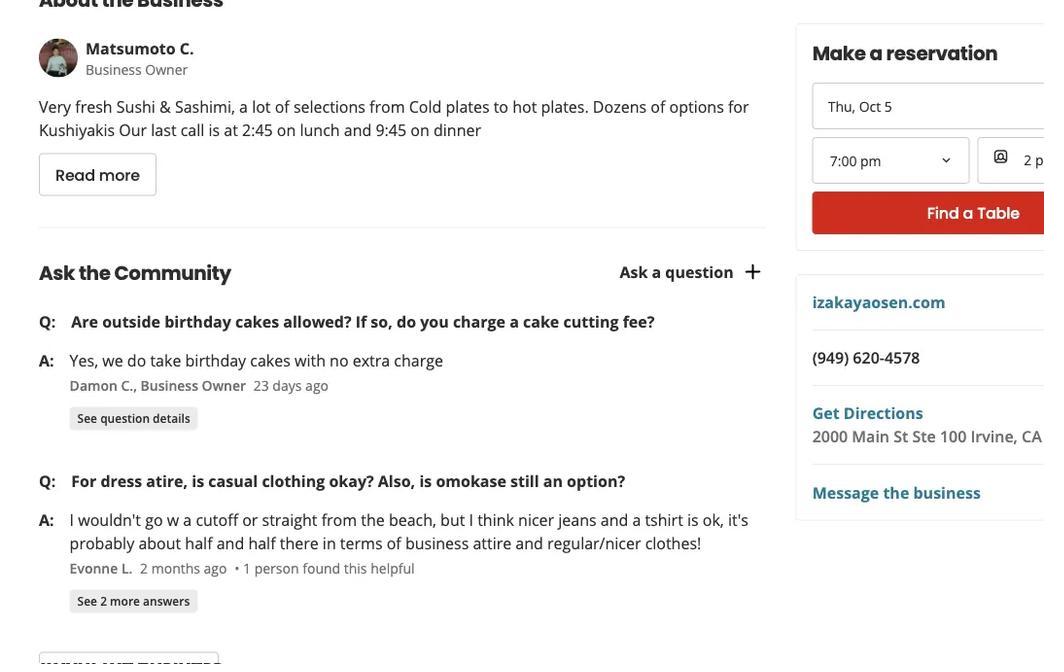 Task type: describe. For each thing, give the bounding box(es) containing it.
dinner
[[434, 119, 481, 140]]

also,
[[378, 470, 415, 491]]

cakes inside yes, we do take birthday cakes with no extra charge damon c., business owner 23 days ago
[[250, 349, 291, 370]]

message the business button
[[812, 481, 981, 504]]

23
[[253, 376, 269, 395]]

atire,
[[146, 470, 188, 491]]

message
[[812, 482, 879, 502]]

still
[[510, 470, 539, 491]]

there
[[280, 532, 319, 553]]

reservation
[[886, 40, 998, 67]]

find a table
[[927, 202, 1020, 224]]

read more button
[[39, 153, 156, 196]]

are
[[71, 310, 98, 331]]

terms
[[340, 532, 383, 553]]

our
[[119, 119, 147, 140]]

c.,
[[121, 376, 137, 395]]

get
[[812, 402, 840, 423]]

business inside button
[[913, 482, 981, 502]]

more inside button
[[99, 164, 140, 186]]

Select a date text field
[[812, 83, 1044, 129]]

clothes!
[[645, 532, 701, 553]]

omokase
[[436, 470, 506, 491]]

get directions link
[[812, 402, 923, 423]]

found
[[303, 559, 340, 577]]

nicer
[[518, 509, 554, 530]]

irvine,
[[971, 426, 1018, 447]]

24 add v2 image
[[741, 260, 765, 283]]

matsumoto c. business owner
[[86, 37, 194, 79]]

(949)
[[812, 347, 849, 368]]

yes, we do take birthday cakes with no extra charge damon c., business owner 23 days ago
[[70, 349, 443, 395]]

go
[[145, 509, 163, 530]]

tshirt
[[645, 509, 683, 530]]

and down cutoff
[[217, 532, 244, 553]]

ask the community element
[[16, 227, 788, 664]]

ste
[[912, 426, 936, 447]]

an
[[543, 470, 563, 491]]

extra
[[353, 349, 390, 370]]

1 vertical spatial ago
[[204, 559, 227, 577]]

hot
[[513, 96, 537, 117]]

so,
[[371, 310, 393, 331]]

1 half from the left
[[185, 532, 212, 553]]

ca
[[1022, 426, 1042, 447]]

with
[[295, 349, 326, 370]]

you
[[420, 310, 449, 331]]

l.
[[121, 559, 133, 577]]

a inside 'link'
[[652, 261, 661, 282]]

0 vertical spatial 2
[[140, 559, 148, 577]]

very
[[39, 96, 71, 117]]

and up regular/nicer
[[601, 509, 628, 530]]

helpful
[[371, 559, 415, 577]]

options
[[669, 96, 724, 117]]

a left tshirt on the right bottom
[[632, 509, 641, 530]]

jeans
[[558, 509, 597, 530]]

very fresh sushi & sashimi, a lot of selections from cold plates to hot plates. dozens of options for kushiyakis  our last call is at 2:45 on lunch and 9:45 on dinner
[[39, 96, 749, 140]]

message the business
[[812, 482, 981, 502]]

see question details
[[77, 410, 190, 426]]

a: for i wouldn't go w a cutoff or straight from the beach, but i think nicer jeans and a tshirt is ok, it's probably about half and half there in terms of business attire and regular/nicer clothes!
[[39, 509, 54, 530]]

is inside the very fresh sushi & sashimi, a lot of selections from cold plates to hot plates. dozens of options for kushiyakis  our last call is at 2:45 on lunch and 9:45 on dinner
[[208, 119, 220, 140]]

yes,
[[70, 349, 98, 370]]

the inside i wouldn't go w a cutoff or straight from the beach, but i think nicer jeans and a tshirt is ok, it's probably about half and half there in terms of business attire and regular/nicer clothes!
[[361, 509, 385, 530]]

business inside matsumoto c. business owner
[[86, 60, 142, 79]]

plates
[[446, 96, 490, 117]]

directions
[[844, 402, 923, 423]]

if
[[356, 310, 367, 331]]

q: for for dress atire, is casual clothing okay? also, is omokase still an option?
[[39, 470, 56, 491]]

straight
[[262, 509, 317, 530]]

izakayaosen.com link
[[812, 292, 946, 313]]

months
[[151, 559, 200, 577]]

a left cake
[[510, 310, 519, 331]]

from inside the very fresh sushi & sashimi, a lot of selections from cold plates to hot plates. dozens of options for kushiyakis  our last call is at 2:45 on lunch and 9:45 on dinner
[[370, 96, 405, 117]]

this
[[344, 559, 367, 577]]

allowed?
[[283, 310, 351, 331]]

see for yes, we do take birthday cakes with no extra charge
[[77, 410, 97, 426]]

probably
[[70, 532, 134, 553]]

1 person found this helpful
[[243, 559, 415, 577]]

main
[[852, 426, 890, 447]]

ask a question
[[620, 261, 734, 282]]

1 on from the left
[[277, 119, 296, 140]]

business inside i wouldn't go w a cutoff or straight from the beach, but i think nicer jeans and a tshirt is ok, it's probably about half and half there in terms of business attire and regular/nicer clothes!
[[405, 532, 469, 553]]

read
[[55, 164, 95, 186]]

0 horizontal spatial question
[[100, 410, 150, 426]]

charge for extra
[[394, 349, 443, 370]]

community
[[114, 259, 231, 286]]

izakayaosen.com
[[812, 292, 946, 313]]

ok,
[[703, 509, 724, 530]]

kushiyakis
[[39, 119, 115, 140]]

2 months ago
[[140, 559, 227, 577]]

okay?
[[329, 470, 374, 491]]

plates.
[[541, 96, 589, 117]]

no
[[330, 349, 349, 370]]

620-
[[853, 347, 885, 368]]

make
[[812, 40, 866, 67]]

fee?
[[623, 310, 655, 331]]

a inside the very fresh sushi & sashimi, a lot of selections from cold plates to hot plates. dozens of options for kushiyakis  our last call is at 2:45 on lunch and 9:45 on dinner
[[239, 96, 248, 117]]

st
[[894, 426, 908, 447]]

cutting
[[563, 310, 619, 331]]

do inside yes, we do take birthday cakes with no extra charge damon c., business owner 23 days ago
[[127, 349, 146, 370]]

2:45
[[242, 119, 273, 140]]

are outside birthday cakes allowed? if so, do you charge a cake cutting fee?
[[71, 310, 655, 331]]

0 vertical spatial cakes
[[235, 310, 279, 331]]

ago inside yes, we do take birthday cakes with no extra charge damon c., business owner 23 days ago
[[305, 376, 329, 395]]

i wouldn't go w a cutoff or straight from the beach, but i think nicer jeans and a tshirt is ok, it's probably about half and half there in terms of business attire and regular/nicer clothes!
[[70, 509, 748, 553]]



Task type: locate. For each thing, give the bounding box(es) containing it.
0 horizontal spatial owner
[[145, 60, 188, 79]]

0 vertical spatial question
[[665, 261, 734, 282]]

of right 'lot'
[[275, 96, 289, 117]]

1 horizontal spatial of
[[387, 532, 401, 553]]

1 horizontal spatial ago
[[305, 376, 329, 395]]

2 vertical spatial the
[[361, 509, 385, 530]]

owner left 23
[[202, 376, 246, 395]]

business down matsumoto
[[86, 60, 142, 79]]

1 vertical spatial business
[[141, 376, 198, 395]]

1 vertical spatial question
[[100, 410, 150, 426]]

i right but
[[469, 509, 473, 530]]

1 vertical spatial business
[[405, 532, 469, 553]]

find a table link
[[812, 192, 1044, 234]]

ago down with
[[305, 376, 329, 395]]

2 a: from the top
[[39, 509, 54, 530]]

a right w
[[183, 509, 192, 530]]

is left ok,
[[687, 509, 699, 530]]

business down but
[[405, 532, 469, 553]]

1 vertical spatial the
[[883, 482, 909, 502]]

0 horizontal spatial half
[[185, 532, 212, 553]]

0 horizontal spatial business
[[405, 532, 469, 553]]

cakes up 23
[[250, 349, 291, 370]]

1 horizontal spatial business
[[913, 482, 981, 502]]

q: left are
[[39, 310, 56, 331]]

&
[[159, 96, 171, 117]]

business down take
[[141, 376, 198, 395]]

take
[[150, 349, 181, 370]]

a right find
[[963, 202, 973, 224]]

a: for yes, we do take birthday cakes with no extra charge
[[39, 349, 54, 370]]

birthday up take
[[164, 310, 231, 331]]

attire
[[473, 532, 512, 553]]

0 vertical spatial see
[[77, 410, 97, 426]]

c.
[[180, 37, 194, 58]]

None field
[[814, 139, 968, 182]]

0 horizontal spatial i
[[70, 509, 74, 530]]

birthday inside yes, we do take birthday cakes with no extra charge damon c., business owner 23 days ago
[[185, 349, 246, 370]]

see question details link
[[70, 407, 198, 430]]

1 vertical spatial owner
[[202, 376, 246, 395]]

1 horizontal spatial ask
[[620, 261, 648, 282]]

1 vertical spatial q:
[[39, 470, 56, 491]]

1 vertical spatial from
[[321, 509, 357, 530]]

a
[[870, 40, 882, 67], [239, 96, 248, 117], [963, 202, 973, 224], [652, 261, 661, 282], [510, 310, 519, 331], [183, 509, 192, 530], [632, 509, 641, 530]]

read more
[[55, 164, 140, 186]]

1 vertical spatial see
[[77, 592, 97, 608]]

question inside 'link'
[[665, 261, 734, 282]]

and left 9:45 on the top
[[344, 119, 372, 140]]

100
[[940, 426, 967, 447]]

1 horizontal spatial on
[[411, 119, 430, 140]]

half down or
[[248, 532, 276, 553]]

ask up are
[[39, 259, 75, 286]]

a right make
[[870, 40, 882, 67]]

casual
[[208, 470, 258, 491]]

1 vertical spatial charge
[[394, 349, 443, 370]]

owner inside yes, we do take birthday cakes with no extra charge damon c., business owner 23 days ago
[[202, 376, 246, 395]]

but
[[441, 509, 465, 530]]

w
[[167, 509, 179, 530]]

find
[[927, 202, 959, 224]]

1 vertical spatial cakes
[[250, 349, 291, 370]]

1 horizontal spatial 2
[[140, 559, 148, 577]]

1 i from the left
[[70, 509, 74, 530]]

or
[[242, 509, 258, 530]]

a: left wouldn't on the bottom of the page
[[39, 509, 54, 530]]

2 see from the top
[[77, 592, 97, 608]]

ask inside 'link'
[[620, 261, 648, 282]]

1 q: from the top
[[39, 310, 56, 331]]

for
[[71, 470, 96, 491]]

lot
[[252, 96, 271, 117]]

(949) 620-4578
[[812, 347, 920, 368]]

a: left yes,
[[39, 349, 54, 370]]

and inside the very fresh sushi & sashimi, a lot of selections from cold plates to hot plates. dozens of options for kushiyakis  our last call is at 2:45 on lunch and 9:45 on dinner
[[344, 119, 372, 140]]

0 horizontal spatial of
[[275, 96, 289, 117]]

half down cutoff
[[185, 532, 212, 553]]

1 vertical spatial birthday
[[185, 349, 246, 370]]

1 see from the top
[[77, 410, 97, 426]]

2 q: from the top
[[39, 470, 56, 491]]

more inside 'ask the community' element
[[110, 592, 140, 608]]

sushi
[[116, 96, 155, 117]]

1 horizontal spatial the
[[361, 509, 385, 530]]

1
[[243, 559, 251, 577]]

sashimi,
[[175, 96, 235, 117]]

0 horizontal spatial from
[[321, 509, 357, 530]]

outside
[[102, 310, 160, 331]]

ask up fee?
[[620, 261, 648, 282]]

0 vertical spatial business
[[913, 482, 981, 502]]

last
[[151, 119, 176, 140]]

a left 'lot'
[[239, 96, 248, 117]]

1 horizontal spatial owner
[[202, 376, 246, 395]]

0 vertical spatial q:
[[39, 310, 56, 331]]

ago left the 1
[[204, 559, 227, 577]]

charge down you
[[394, 349, 443, 370]]

matsumoto
[[86, 37, 176, 58]]

0 horizontal spatial do
[[127, 349, 146, 370]]

1 horizontal spatial from
[[370, 96, 405, 117]]

2 horizontal spatial the
[[883, 482, 909, 502]]

on right 2:45
[[277, 119, 296, 140]]

ask the community
[[39, 259, 231, 286]]

i left wouldn't on the bottom of the page
[[70, 509, 74, 530]]

see 2 more answers link
[[70, 590, 198, 613]]

do right we
[[127, 349, 146, 370]]

is right atire,
[[192, 470, 204, 491]]

cold
[[409, 96, 442, 117]]

the for community
[[79, 259, 110, 286]]

wouldn't
[[78, 509, 141, 530]]

9:45
[[376, 119, 407, 140]]

fresh
[[75, 96, 112, 117]]

from
[[370, 96, 405, 117], [321, 509, 357, 530]]

1 a: from the top
[[39, 349, 54, 370]]

cake
[[523, 310, 559, 331]]

from up in
[[321, 509, 357, 530]]

0 horizontal spatial ask
[[39, 259, 75, 286]]

0 vertical spatial ago
[[305, 376, 329, 395]]

from inside i wouldn't go w a cutoff or straight from the beach, but i think nicer jeans and a tshirt is ok, it's probably about half and half there in terms of business attire and regular/nicer clothes!
[[321, 509, 357, 530]]

charge inside yes, we do take birthday cakes with no extra charge damon c., business owner 23 days ago
[[394, 349, 443, 370]]

0 vertical spatial more
[[99, 164, 140, 186]]

the inside button
[[883, 482, 909, 502]]

0 vertical spatial a:
[[39, 349, 54, 370]]

is left at
[[208, 119, 220, 140]]

see down damon
[[77, 410, 97, 426]]

for
[[728, 96, 749, 117]]

0 horizontal spatial ago
[[204, 559, 227, 577]]

business down 100
[[913, 482, 981, 502]]

beach,
[[389, 509, 436, 530]]

of
[[275, 96, 289, 117], [651, 96, 665, 117], [387, 532, 401, 553]]

1 vertical spatial do
[[127, 349, 146, 370]]

of up "helpful"
[[387, 532, 401, 553]]

q:
[[39, 310, 56, 331], [39, 470, 56, 491]]

ask a question link
[[620, 260, 765, 283]]

of inside i wouldn't go w a cutoff or straight from the beach, but i think nicer jeans and a tshirt is ok, it's probably about half and half there in terms of business attire and regular/nicer clothes!
[[387, 532, 401, 553]]

dress
[[101, 470, 142, 491]]

owner inside matsumoto c. business owner
[[145, 60, 188, 79]]

the up terms
[[361, 509, 385, 530]]

see 2 more answers
[[77, 592, 190, 608]]

photo of matsumoto c. image
[[39, 38, 78, 77]]

clothing
[[262, 470, 325, 491]]

days
[[273, 376, 302, 395]]

0 vertical spatial charge
[[453, 310, 506, 331]]

it's
[[728, 509, 748, 530]]

0 horizontal spatial on
[[277, 119, 296, 140]]

1 horizontal spatial do
[[397, 310, 416, 331]]

cakes up yes, we do take birthday cakes with no extra charge damon c., business owner 23 days ago
[[235, 310, 279, 331]]

0 vertical spatial do
[[397, 310, 416, 331]]

0 vertical spatial owner
[[145, 60, 188, 79]]

0 vertical spatial business
[[86, 60, 142, 79]]

a:
[[39, 349, 54, 370], [39, 509, 54, 530]]

dozens
[[593, 96, 647, 117]]

about the business element
[[16, 0, 773, 196]]

the up are
[[79, 259, 110, 286]]

cakes
[[235, 310, 279, 331], [250, 349, 291, 370]]

q: left for
[[39, 470, 56, 491]]

business inside yes, we do take birthday cakes with no extra charge damon c., business owner 23 days ago
[[141, 376, 198, 395]]

business
[[86, 60, 142, 79], [141, 376, 198, 395]]

in
[[323, 532, 336, 553]]

more down l.
[[110, 592, 140, 608]]

2 down evonne l.
[[100, 592, 107, 608]]

call
[[181, 119, 204, 140]]

the right message
[[883, 482, 909, 502]]

1 vertical spatial 2
[[100, 592, 107, 608]]

see for i wouldn't go w a cutoff or straight from the beach, but i think nicer jeans and a tshirt is ok, it's probably about half and half there in terms of business attire and regular/nicer clothes!
[[77, 592, 97, 608]]

ask for ask the community
[[39, 259, 75, 286]]

question left 24 add v2 image
[[665, 261, 734, 282]]

1 horizontal spatial question
[[665, 261, 734, 282]]

about
[[138, 532, 181, 553]]

charge for you
[[453, 310, 506, 331]]

do right 'so,'
[[397, 310, 416, 331]]

option?
[[567, 470, 625, 491]]

birthday right take
[[185, 349, 246, 370]]

selections
[[293, 96, 365, 117]]

the for business
[[883, 482, 909, 502]]

1 horizontal spatial i
[[469, 509, 473, 530]]

1 horizontal spatial half
[[248, 532, 276, 553]]

from up 9:45 on the top
[[370, 96, 405, 117]]

is right also,
[[419, 470, 432, 491]]

see down evonne
[[77, 592, 97, 608]]

the
[[79, 259, 110, 286], [883, 482, 909, 502], [361, 509, 385, 530]]

2 half from the left
[[248, 532, 276, 553]]

0 horizontal spatial 2
[[100, 592, 107, 608]]

question down c.,
[[100, 410, 150, 426]]

4578
[[885, 347, 920, 368]]

0 horizontal spatial charge
[[394, 349, 443, 370]]

see
[[77, 410, 97, 426], [77, 592, 97, 608]]

on down cold
[[411, 119, 430, 140]]

a up fee?
[[652, 261, 661, 282]]

owner down c.
[[145, 60, 188, 79]]

lunch
[[300, 119, 340, 140]]

is inside i wouldn't go w a cutoff or straight from the beach, but i think nicer jeans and a tshirt is ok, it's probably about half and half there in terms of business attire and regular/nicer clothes!
[[687, 509, 699, 530]]

charge
[[453, 310, 506, 331], [394, 349, 443, 370]]

2 i from the left
[[469, 509, 473, 530]]

and
[[344, 119, 372, 140], [601, 509, 628, 530], [217, 532, 244, 553], [516, 532, 543, 553]]

answers
[[143, 592, 190, 608]]

charge right you
[[453, 310, 506, 331]]

person
[[254, 559, 299, 577]]

2000
[[812, 426, 848, 447]]

0 horizontal spatial the
[[79, 259, 110, 286]]

is
[[208, 119, 220, 140], [192, 470, 204, 491], [419, 470, 432, 491], [687, 509, 699, 530]]

ask for ask a question
[[620, 261, 648, 282]]

get directions 2000 main st ste 100 irvine, ca 
[[812, 402, 1044, 447]]

2 on from the left
[[411, 119, 430, 140]]

0 vertical spatial birthday
[[164, 310, 231, 331]]

1 vertical spatial a:
[[39, 509, 54, 530]]

0 vertical spatial the
[[79, 259, 110, 286]]

1 horizontal spatial charge
[[453, 310, 506, 331]]

i
[[70, 509, 74, 530], [469, 509, 473, 530]]

0 vertical spatial from
[[370, 96, 405, 117]]

1 vertical spatial more
[[110, 592, 140, 608]]

2 horizontal spatial of
[[651, 96, 665, 117]]

q: for are outside birthday cakes allowed? if so, do you charge a cake cutting fee?
[[39, 310, 56, 331]]

and down nicer
[[516, 532, 543, 553]]

regular/nicer
[[547, 532, 641, 553]]

more right read
[[99, 164, 140, 186]]

2 right l.
[[140, 559, 148, 577]]

of right dozens
[[651, 96, 665, 117]]



Task type: vqa. For each thing, say whether or not it's contained in the screenshot.
9:45
yes



